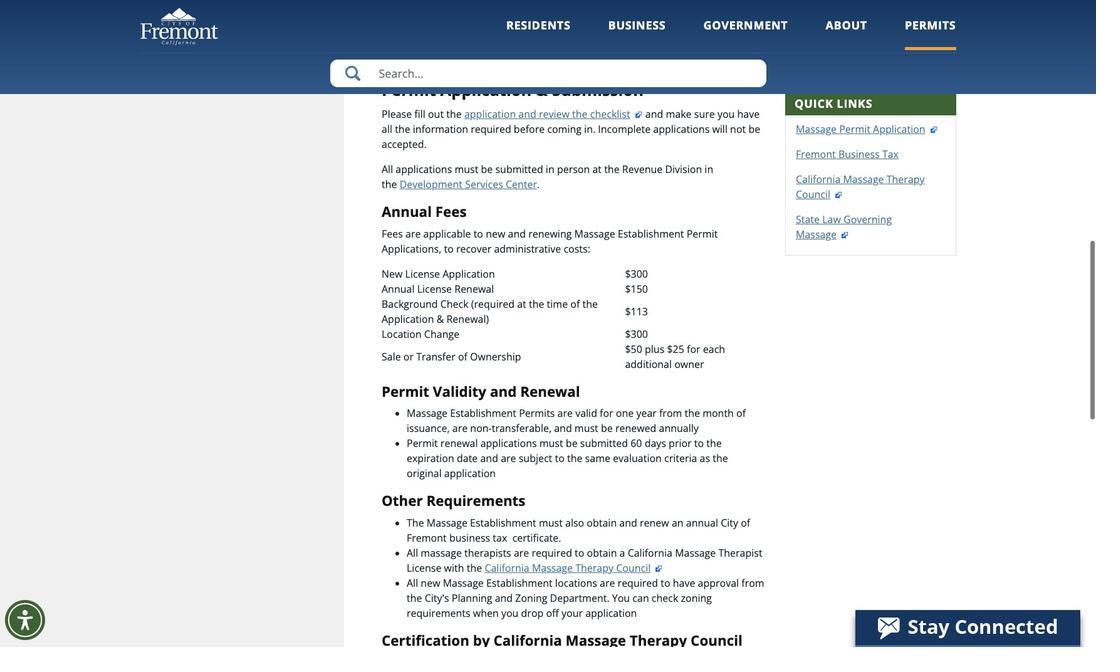Task type: describe. For each thing, give the bounding box(es) containing it.
must inside all applications must be submitted in person at the revenue division in the
[[455, 162, 479, 176]]

obtain inside the massage establishment must also obtain and renew an annual city of fremont business tax  certificate.
[[587, 516, 617, 530]]

0 vertical spatial fees
[[436, 202, 467, 221]]

requirements
[[427, 491, 526, 511]]

renew
[[640, 516, 670, 530]]

application inside background check (required at the time of the application & renewal)
[[382, 312, 434, 326]]

application up tax in the top right of the page
[[874, 123, 926, 136]]

(required
[[471, 297, 515, 311]]

you drop
[[502, 606, 544, 620]]

annual for license
[[382, 282, 415, 296]]

massage inside all massage therapists are required to obtain a california massage therapist license with the
[[675, 546, 716, 560]]

zoning
[[516, 591, 548, 605]]

zoning
[[681, 591, 712, 605]]

one
[[616, 407, 634, 420]]

required inside all massage therapists are required to obtain a california massage therapist license with the
[[532, 546, 572, 560]]

are inside all new massage establishment locations are required to have approval from the city's planning and zoning department. you can check zoning requirements when you drop off your application
[[600, 576, 615, 590]]

other
[[382, 491, 423, 511]]

applications inside and make sure you have all the information required before coming in. incomplete applications will not be accepted.
[[654, 122, 710, 136]]

or
[[404, 350, 414, 364]]

submitted inside permit validity and renewal massage establishment permits are valid for one year from the month of issuance, are non-transferable, and must be renewed annually permit renewal applications must be submitted 60 days prior to the expiration date and are subject to the same evaluation criteria as the original application
[[581, 437, 628, 450]]

have inside all new massage establishment locations are required to have approval from the city's planning and zoning department. you can check zoning requirements when you drop off your application
[[673, 576, 696, 590]]

to up as
[[695, 437, 704, 450]]

valid
[[576, 407, 598, 420]]

(closed from 12:00 p.m. to 1:00 p.m.)
[[796, 0, 941, 29]]

& inside background check (required at the time of the application & renewal)
[[437, 312, 444, 326]]

please
[[382, 107, 412, 121]]

applicable
[[424, 227, 471, 241]]

mondays
[[796, 56, 839, 69]]

are inside annual fees fees are applicable to new and renewing massage establishment permit applications, to recover administrative costs:
[[406, 227, 421, 241]]

certificate.
[[513, 531, 562, 545]]

massage up locations
[[532, 561, 573, 575]]

off
[[546, 606, 559, 620]]

sure
[[695, 107, 715, 121]]

council for the top california massage therapy council link
[[796, 188, 831, 202]]

quick
[[795, 96, 834, 111]]

administrative
[[494, 242, 561, 256]]

california massage therapy council for the top california massage therapy council link
[[796, 173, 925, 202]]

incomplete
[[598, 122, 651, 136]]

residents
[[507, 18, 571, 33]]

can
[[633, 591, 649, 605]]

ownership
[[470, 350, 521, 364]]

criteria
[[665, 452, 698, 466]]

therapist
[[719, 546, 763, 560]]

check
[[441, 297, 469, 311]]

development services center .
[[400, 178, 540, 191]]

of right transfer
[[458, 350, 468, 364]]

p.m.)
[[796, 16, 820, 29]]

massage inside all new massage establishment locations are required to have approval from the city's planning and zoning department. you can check zoning requirements when you drop off your application
[[443, 576, 484, 590]]

0 vertical spatial california
[[796, 173, 841, 186]]

stay connected image
[[856, 610, 1080, 645]]

to right subject
[[555, 452, 565, 466]]

0 vertical spatial application
[[465, 107, 516, 121]]

massage inside annual fees fees are applicable to new and renewing massage establishment permit applications, to recover administrative costs:
[[575, 227, 616, 241]]

0 vertical spatial &
[[536, 79, 548, 101]]

massage inside 'state law governing massage'
[[796, 228, 837, 242]]

be left renewed
[[601, 422, 613, 435]]

application inside all new massage establishment locations are required to have approval from the city's planning and zoning department. you can check zoning requirements when you drop off your application
[[586, 606, 637, 620]]

of inside the massage establishment must also obtain and renew an annual city of fremont business tax  certificate.
[[741, 516, 751, 530]]

prior
[[669, 437, 692, 450]]

information
[[413, 122, 468, 136]]

the left same
[[567, 452, 583, 466]]

recover
[[456, 242, 492, 256]]

business link
[[609, 18, 666, 50]]

all for all massage therapists are required to obtain a california massage therapist license with the
[[407, 546, 418, 560]]

$50
[[625, 342, 643, 356]]

at inside background check (required at the time of the application & renewal)
[[517, 297, 527, 311]]

transfer
[[416, 350, 456, 364]]

to inside all new massage establishment locations are required to have approval from the city's planning and zoning department. you can check zoning requirements when you drop off your application
[[661, 576, 671, 590]]

application inside permit validity and renewal massage establishment permits are valid for one year from the month of issuance, are non-transferable, and must be renewed annually permit renewal applications must be submitted 60 days prior to the expiration date and are subject to the same evaluation criteria as the original application
[[444, 467, 496, 481]]

massage inside the massage establishment must also obtain and renew an annual city of fremont business tax  certificate.
[[427, 516, 468, 530]]

from inside permit validity and renewal massage establishment permits are valid for one year from the month of issuance, are non-transferable, and must be renewed annually permit renewal applications must be submitted 60 days prior to the expiration date and are subject to the same evaluation criteria as the original application
[[660, 407, 682, 420]]

massage permit application link
[[796, 123, 939, 136]]

therapy for the top california massage therapy council link
[[887, 173, 925, 186]]

massage up fremont
[[796, 123, 837, 136]]

0 horizontal spatial california massage therapy council link
[[485, 561, 664, 575]]

you
[[613, 591, 630, 605]]

permit inside annual fees fees are applicable to new and renewing massage establishment permit applications, to recover administrative costs:
[[687, 227, 718, 241]]

city
[[721, 516, 739, 530]]

accepted.
[[382, 137, 427, 151]]

to up recover
[[474, 227, 483, 241]]

renewal inside permit validity and renewal massage establishment permits are valid for one year from the month of issuance, are non-transferable, and must be renewed annually permit renewal applications must be submitted 60 days prior to the expiration date and are subject to the same evaluation criteria as the original application
[[521, 382, 580, 401]]

state
[[796, 213, 820, 227]]

council for the left california massage therapy council link
[[617, 561, 651, 575]]

days
[[645, 437, 667, 450]]

the up as
[[707, 437, 722, 450]]

the inside and make sure you have all the information required before coming in. incomplete applications will not be accepted.
[[395, 122, 411, 136]]

(closed
[[796, 0, 829, 14]]

2 vertical spatial california
[[485, 561, 530, 575]]

and down the ownership at the left
[[490, 382, 517, 401]]

and inside the massage establishment must also obtain and renew an annual city of fremont business tax  certificate.
[[620, 516, 638, 530]]

city's
[[425, 591, 449, 605]]

are left the valid
[[558, 407, 573, 420]]

$50 plus $25 for each additional owner
[[625, 342, 726, 371]]

locations
[[555, 576, 598, 590]]

must up subject
[[540, 437, 564, 450]]

applications inside all applications must be submitted in person at the revenue division in the
[[396, 162, 452, 176]]

application up please fill out the application and review the checklist
[[441, 79, 532, 101]]

quick links
[[795, 96, 873, 111]]

0 vertical spatial california massage therapy council link
[[796, 173, 925, 202]]

applications inside permit validity and renewal massage establishment permits are valid for one year from the month of issuance, are non-transferable, and must be renewed annually permit renewal applications must be submitted 60 days prior to the expiration date and are subject to the same evaluation criteria as the original application
[[481, 437, 537, 450]]

$113
[[625, 305, 648, 318]]

about link
[[826, 18, 868, 50]]

year
[[637, 407, 657, 420]]

establishment inside annual fees fees are applicable to new and renewing massage establishment permit applications, to recover administrative costs:
[[618, 227, 684, 241]]

therapists
[[465, 546, 512, 560]]

reiki
[[407, 9, 427, 23]]

.
[[537, 178, 540, 191]]

the right time
[[583, 297, 598, 311]]

the right as
[[713, 452, 729, 466]]

with
[[444, 561, 464, 575]]

will
[[713, 122, 728, 136]]

the
[[407, 516, 424, 530]]

all massage therapists are required to obtain a california massage therapist license with the
[[407, 546, 763, 575]]

the left time
[[529, 297, 545, 311]]

california inside all massage therapists are required to obtain a california massage therapist license with the
[[628, 546, 673, 560]]

from inside '(closed from 12:00 p.m. to 1:00 p.m.)'
[[832, 0, 855, 14]]

same
[[585, 452, 611, 466]]

be down the valid
[[566, 437, 578, 450]]

costs:
[[564, 242, 591, 256]]

renewal
[[441, 437, 478, 450]]

and up before
[[519, 107, 537, 121]]

the inside all massage therapists are required to obtain a california massage therapist license with the
[[467, 561, 482, 575]]

the left the development
[[382, 178, 397, 191]]

the massage establishment must also obtain and renew an annual city of fremont business tax  certificate.
[[407, 516, 751, 545]]

annual
[[686, 516, 719, 530]]

the inside all new massage establishment locations are required to have approval from the city's planning and zoning department. you can check zoning requirements when you drop off your application
[[407, 591, 422, 605]]

before
[[514, 122, 545, 136]]

government link
[[704, 18, 789, 50]]

therapy for the left california massage therapy council link
[[576, 561, 614, 575]]

location change
[[382, 327, 460, 341]]

application and review the checklist link
[[465, 107, 643, 121]]

the up in.
[[573, 107, 588, 121]]

check
[[652, 591, 679, 605]]

services
[[465, 178, 503, 191]]

month
[[703, 407, 734, 420]]

establishment inside permit validity and renewal massage establishment permits are valid for one year from the month of issuance, are non-transferable, and must be renewed annually permit renewal applications must be submitted 60 days prior to the expiration date and are subject to the same evaluation criteria as the original application
[[450, 407, 517, 420]]

in.
[[585, 122, 596, 136]]

a
[[620, 546, 626, 560]]



Task type: vqa. For each thing, say whether or not it's contained in the screenshot.
Transportation in the bottom of the page
no



Task type: locate. For each thing, give the bounding box(es) containing it.
original
[[407, 467, 442, 481]]

0 horizontal spatial renewal
[[455, 282, 494, 296]]

in right division
[[705, 162, 714, 176]]

0 vertical spatial permits
[[905, 18, 957, 33]]

fremont business
[[407, 531, 491, 545]]

1 vertical spatial submitted
[[581, 437, 628, 450]]

be inside all applications must be submitted in person at the revenue division in the
[[481, 162, 493, 176]]

Search text field
[[330, 60, 767, 87]]

government
[[704, 18, 789, 33]]

at right the 'person'
[[593, 162, 602, 176]]

california
[[796, 173, 841, 186], [628, 546, 673, 560], [485, 561, 530, 575]]

be inside and make sure you have all the information required before coming in. incomplete applications will not be accepted.
[[749, 122, 761, 136]]

have
[[738, 107, 760, 121], [673, 576, 696, 590]]

1 in from the left
[[546, 162, 555, 176]]

please fill out the application and review the checklist
[[382, 107, 631, 121]]

california massage therapy council up governing
[[796, 173, 925, 202]]

and left renew
[[620, 516, 638, 530]]

2 vertical spatial applications
[[481, 437, 537, 450]]

1 vertical spatial applications
[[396, 162, 452, 176]]

2 obtain from the top
[[587, 546, 617, 560]]

1 horizontal spatial renewal
[[521, 382, 580, 401]]

for inside permit validity and renewal massage establishment permits are valid for one year from the month of issuance, are non-transferable, and must be renewed annually permit renewal applications must be submitted 60 days prior to the expiration date and are subject to the same evaluation criteria as the original application
[[600, 407, 614, 420]]

of right month
[[737, 407, 746, 420]]

date
[[457, 452, 478, 466]]

submission
[[552, 79, 644, 101]]

expiration
[[407, 452, 455, 466]]

from inside all new massage establishment locations are required to have approval from the city's planning and zoning department. you can check zoning requirements when you drop off your application
[[742, 576, 765, 590]]

be up services
[[481, 162, 493, 176]]

for left one
[[600, 407, 614, 420]]

and left fridays
[[842, 56, 860, 69]]

all inside all applications must be submitted in person at the revenue division in the
[[382, 162, 393, 176]]

1 horizontal spatial in
[[705, 162, 714, 176]]

permit
[[382, 79, 436, 101], [840, 123, 871, 136], [687, 227, 718, 241], [382, 382, 430, 401], [407, 437, 438, 450]]

massage
[[421, 546, 462, 560]]

submitted inside all applications must be submitted in person at the revenue division in the
[[496, 162, 544, 176]]

0 vertical spatial license
[[405, 267, 440, 281]]

annual
[[382, 202, 432, 221], [382, 282, 415, 296]]

applications up the development
[[396, 162, 452, 176]]

license
[[405, 267, 440, 281], [417, 282, 452, 296], [407, 561, 442, 575]]

0 vertical spatial submitted
[[496, 162, 544, 176]]

1:00
[[921, 0, 941, 14]]

1 vertical spatial permits
[[519, 407, 555, 420]]

1 vertical spatial license
[[417, 282, 452, 296]]

change
[[424, 327, 460, 341]]

0 vertical spatial california massage therapy council
[[796, 173, 925, 202]]

of inside background check (required at the time of the application & renewal)
[[571, 297, 580, 311]]

1 horizontal spatial permits
[[905, 18, 957, 33]]

&
[[536, 79, 548, 101], [437, 312, 444, 326]]

massage
[[796, 123, 837, 136], [844, 173, 885, 186], [575, 227, 616, 241], [796, 228, 837, 242], [407, 407, 448, 420], [427, 516, 468, 530], [675, 546, 716, 560], [532, 561, 573, 575], [443, 576, 484, 590]]

1 horizontal spatial required
[[532, 546, 572, 560]]

fremont business tax
[[796, 148, 899, 161]]

from up annually
[[660, 407, 682, 420]]

renewed
[[616, 422, 657, 435]]

permit application & submission
[[382, 79, 644, 101]]

and inside annual fees fees are applicable to new and renewing massage establishment permit applications, to recover administrative costs:
[[508, 227, 526, 241]]

2 vertical spatial required
[[618, 576, 658, 590]]

the up annually
[[685, 407, 700, 420]]

permits link
[[905, 18, 957, 50]]

1 horizontal spatial submitted
[[581, 437, 628, 450]]

0 vertical spatial all
[[382, 162, 393, 176]]

and inside closed: mondays and fridays
[[842, 56, 860, 69]]

are down certificate.
[[514, 546, 529, 560]]

p.m.
[[885, 0, 906, 14]]

development services center link
[[400, 178, 537, 191]]

division
[[666, 162, 702, 176]]

1 vertical spatial obtain
[[587, 546, 617, 560]]

$300 up $150
[[625, 267, 648, 281]]

all
[[382, 162, 393, 176], [407, 546, 418, 560], [407, 576, 418, 590]]

0 horizontal spatial business
[[609, 18, 666, 33]]

california down therapists
[[485, 561, 530, 575]]

from up about
[[832, 0, 855, 14]]

application down the you
[[586, 606, 637, 620]]

0 horizontal spatial therapy
[[576, 561, 614, 575]]

0 vertical spatial have
[[738, 107, 760, 121]]

massage down state
[[796, 228, 837, 242]]

from
[[832, 0, 855, 14], [660, 407, 682, 420], [742, 576, 765, 590]]

0 vertical spatial required
[[471, 122, 512, 136]]

new up recover
[[486, 227, 506, 241]]

1 vertical spatial california
[[628, 546, 673, 560]]

2 vertical spatial from
[[742, 576, 765, 590]]

0 horizontal spatial california
[[485, 561, 530, 575]]

0 horizontal spatial &
[[437, 312, 444, 326]]

california massage therapy council for the left california massage therapy council link
[[485, 561, 651, 575]]

license down new license application
[[417, 282, 452, 296]]

transferable,
[[492, 422, 552, 435]]

0 horizontal spatial from
[[660, 407, 682, 420]]

fremont
[[796, 148, 836, 161]]

annually
[[659, 422, 699, 435]]

1 horizontal spatial business
[[839, 148, 880, 161]]

required up "can"
[[618, 576, 658, 590]]

1 horizontal spatial &
[[536, 79, 548, 101]]

all new massage establishment locations are required to have approval from the city's planning and zoning department. you can check zoning requirements when you drop off your application
[[407, 576, 765, 620]]

establishment inside the massage establishment must also obtain and renew an annual city of fremont business tax  certificate.
[[470, 516, 537, 530]]

fees up applications, at left
[[382, 227, 403, 241]]

to inside all massage therapists are required to obtain a california massage therapist license with the
[[575, 546, 585, 560]]

1 vertical spatial annual
[[382, 282, 415, 296]]

obtain right also
[[587, 516, 617, 530]]

closed:
[[796, 41, 830, 54]]

1 vertical spatial california massage therapy council
[[485, 561, 651, 575]]

1 vertical spatial $300
[[625, 327, 648, 341]]

are inside all massage therapists are required to obtain a california massage therapist license with the
[[514, 546, 529, 560]]

california down fremont
[[796, 173, 841, 186]]

establishment inside all new massage establishment locations are required to have approval from the city's planning and zoning department. you can check zoning requirements when you drop off your application
[[487, 576, 553, 590]]

must down the valid
[[575, 422, 599, 435]]

all inside all massage therapists are required to obtain a california massage therapist license with the
[[407, 546, 418, 560]]

required down please fill out the application and review the checklist
[[471, 122, 512, 136]]

1 horizontal spatial california massage therapy council
[[796, 173, 925, 202]]

submitted up same
[[581, 437, 628, 450]]

and right date at the left of the page
[[481, 452, 499, 466]]

2 vertical spatial license
[[407, 561, 442, 575]]

annual down new
[[382, 282, 415, 296]]

$300
[[625, 267, 648, 281], [625, 327, 648, 341]]

at inside all applications must be submitted in person at the revenue division in the
[[593, 162, 602, 176]]

are up the you
[[600, 576, 615, 590]]

required inside and make sure you have all the information required before coming in. incomplete applications will not be accepted.
[[471, 122, 512, 136]]

annual inside annual fees fees are applicable to new and renewing massage establishment permit applications, to recover administrative costs:
[[382, 202, 432, 221]]

2 horizontal spatial required
[[618, 576, 658, 590]]

1 vertical spatial fees
[[382, 227, 403, 241]]

heller
[[407, 39, 435, 53]]

application
[[465, 107, 516, 121], [444, 467, 496, 481], [586, 606, 637, 620]]

and inside and make sure you have all the information required before coming in. incomplete applications will not be accepted.
[[646, 107, 664, 121]]

massage down fremont business tax link
[[844, 173, 885, 186]]

therapy inside california massage therapy council
[[887, 173, 925, 186]]

to inside '(closed from 12:00 p.m. to 1:00 p.m.)'
[[909, 0, 918, 14]]

1 vertical spatial new
[[421, 576, 441, 590]]

state law governing massage
[[796, 213, 892, 242]]

1 vertical spatial all
[[407, 546, 418, 560]]

2 annual from the top
[[382, 282, 415, 296]]

the left city's
[[407, 591, 422, 605]]

12:00
[[857, 0, 883, 14]]

license for annual
[[417, 282, 452, 296]]

to left 1:00
[[909, 0, 918, 14]]

1 horizontal spatial for
[[687, 342, 701, 356]]

1 horizontal spatial from
[[742, 576, 765, 590]]

massage up the planning
[[443, 576, 484, 590]]

license for new
[[405, 267, 440, 281]]

submitted up 'center'
[[496, 162, 544, 176]]

0 vertical spatial $300
[[625, 267, 648, 281]]

must up certificate.
[[539, 516, 563, 530]]

0 horizontal spatial permits
[[519, 407, 555, 420]]

establishment up 'non-'
[[450, 407, 517, 420]]

about
[[826, 18, 868, 33]]

0 horizontal spatial council
[[617, 561, 651, 575]]

permits inside permit validity and renewal massage establishment permits are valid for one year from the month of issuance, are non-transferable, and must be renewed annually permit renewal applications must be submitted 60 days prior to the expiration date and are subject to the same evaluation criteria as the original application
[[519, 407, 555, 420]]

non-
[[471, 422, 492, 435]]

for
[[687, 342, 701, 356], [600, 407, 614, 420]]

2 horizontal spatial california
[[796, 173, 841, 186]]

reiki rolfing heller work reflexology
[[407, 9, 461, 68]]

new inside all new massage establishment locations are required to have approval from the city's planning and zoning department. you can check zoning requirements when you drop off your application
[[421, 576, 441, 590]]

license inside all massage therapists are required to obtain a california massage therapist license with the
[[407, 561, 442, 575]]

1 horizontal spatial california
[[628, 546, 673, 560]]

issuance,
[[407, 422, 450, 435]]

massage up costs:
[[575, 227, 616, 241]]

0 vertical spatial obtain
[[587, 516, 617, 530]]

council down a
[[617, 561, 651, 575]]

1 vertical spatial &
[[437, 312, 444, 326]]

california massage therapy council link up locations
[[485, 561, 664, 575]]

2 $300 from the top
[[625, 327, 648, 341]]

renewal up the valid
[[521, 382, 580, 401]]

annual for fees
[[382, 202, 432, 221]]

and inside all new massage establishment locations are required to have approval from the city's planning and zoning department. you can check zoning requirements when you drop off your application
[[495, 591, 513, 605]]

0 horizontal spatial new
[[421, 576, 441, 590]]

and right transferable,
[[554, 422, 572, 435]]

applications down transferable,
[[481, 437, 537, 450]]

2 in from the left
[[705, 162, 714, 176]]

all for all new massage establishment locations are required to have approval from the city's planning and zoning department. you can check zoning requirements when you drop off your application
[[407, 576, 418, 590]]

for up the owner
[[687, 342, 701, 356]]

0 vertical spatial business
[[609, 18, 666, 33]]

1 vertical spatial council
[[617, 561, 651, 575]]

$300 for new license application
[[625, 267, 648, 281]]

& up application and review the checklist link
[[536, 79, 548, 101]]

department.
[[550, 591, 610, 605]]

0 horizontal spatial fees
[[382, 227, 403, 241]]

to up check
[[661, 576, 671, 590]]

1 horizontal spatial therapy
[[887, 173, 925, 186]]

governing
[[844, 213, 892, 227]]

$150
[[625, 282, 648, 296]]

have up "zoning"
[[673, 576, 696, 590]]

for inside $50 plus $25 for each additional owner
[[687, 342, 701, 356]]

validity
[[433, 382, 487, 401]]

1 horizontal spatial new
[[486, 227, 506, 241]]

annual license renewal
[[382, 282, 494, 296]]

1 horizontal spatial fees
[[436, 202, 467, 221]]

1 horizontal spatial california massage therapy council link
[[796, 173, 925, 202]]

your
[[562, 606, 583, 620]]

0 horizontal spatial for
[[600, 407, 614, 420]]

be right not
[[749, 122, 761, 136]]

and
[[842, 56, 860, 69], [519, 107, 537, 121], [646, 107, 664, 121], [508, 227, 526, 241], [490, 382, 517, 401], [554, 422, 572, 435], [481, 452, 499, 466], [620, 516, 638, 530], [495, 591, 513, 605]]

0 horizontal spatial california massage therapy council
[[485, 561, 651, 575]]

application down recover
[[443, 267, 495, 281]]

1 vertical spatial required
[[532, 546, 572, 560]]

1 horizontal spatial council
[[796, 188, 831, 202]]

obtain
[[587, 516, 617, 530], [587, 546, 617, 560]]

$300 for location change
[[625, 327, 648, 341]]

1 vertical spatial california massage therapy council link
[[485, 561, 664, 575]]

massage down annual
[[675, 546, 716, 560]]

applications down make
[[654, 122, 710, 136]]

must up development services center link
[[455, 162, 479, 176]]

as
[[700, 452, 711, 466]]

& up the change
[[437, 312, 444, 326]]

0 vertical spatial from
[[832, 0, 855, 14]]

california massage therapy council link up governing
[[796, 173, 925, 202]]

permits up transferable,
[[519, 407, 555, 420]]

1 annual from the top
[[382, 202, 432, 221]]

and up the when
[[495, 591, 513, 605]]

all left massage
[[407, 546, 418, 560]]

also
[[566, 516, 585, 530]]

permits down 1:00
[[905, 18, 957, 33]]

must inside the massage establishment must also obtain and renew an annual city of fremont business tax  certificate.
[[539, 516, 563, 530]]

in left the 'person'
[[546, 162, 555, 176]]

new up city's
[[421, 576, 441, 590]]

1 vertical spatial from
[[660, 407, 682, 420]]

1 horizontal spatial at
[[593, 162, 602, 176]]

time
[[547, 297, 568, 311]]

1 vertical spatial for
[[600, 407, 614, 420]]

0 vertical spatial council
[[796, 188, 831, 202]]

have inside and make sure you have all the information required before coming in. incomplete applications will not be accepted.
[[738, 107, 760, 121]]

obtain inside all massage therapists are required to obtain a california massage therapist license with the
[[587, 546, 617, 560]]

2 horizontal spatial applications
[[654, 122, 710, 136]]

of right time
[[571, 297, 580, 311]]

all up requirements
[[407, 576, 418, 590]]

owner
[[675, 357, 705, 371]]

california massage therapy council up locations
[[485, 561, 651, 575]]

1 vertical spatial have
[[673, 576, 696, 590]]

massage up issuance,
[[407, 407, 448, 420]]

are up renewal
[[453, 422, 468, 435]]

to
[[909, 0, 918, 14], [474, 227, 483, 241], [444, 242, 454, 256], [695, 437, 704, 450], [555, 452, 565, 466], [575, 546, 585, 560], [661, 576, 671, 590]]

0 vertical spatial therapy
[[887, 173, 925, 186]]

massage inside permit validity and renewal massage establishment permits are valid for one year from the month of issuance, are non-transferable, and must be renewed annually permit renewal applications must be submitted 60 days prior to the expiration date and are subject to the same evaluation criteria as the original application
[[407, 407, 448, 420]]

0 horizontal spatial applications
[[396, 162, 452, 176]]

0 vertical spatial applications
[[654, 122, 710, 136]]

revenue
[[623, 162, 663, 176]]

1 horizontal spatial have
[[738, 107, 760, 121]]

2 vertical spatial all
[[407, 576, 418, 590]]

work
[[437, 39, 461, 53]]

to down 'applicable'
[[444, 242, 454, 256]]

0 horizontal spatial submitted
[[496, 162, 544, 176]]

0 horizontal spatial at
[[517, 297, 527, 311]]

of inside permit validity and renewal massage establishment permits are valid for one year from the month of issuance, are non-transferable, and must be renewed annually permit renewal applications must be submitted 60 days prior to the expiration date and are subject to the same evaluation criteria as the original application
[[737, 407, 746, 420]]

the down therapists
[[467, 561, 482, 575]]

the left revenue
[[605, 162, 620, 176]]

required down certificate.
[[532, 546, 572, 560]]

fees
[[436, 202, 467, 221], [382, 227, 403, 241]]

development
[[400, 178, 463, 191]]

application down date at the left of the page
[[444, 467, 496, 481]]

california massage therapy council link
[[796, 173, 925, 202], [485, 561, 664, 575]]

1 horizontal spatial applications
[[481, 437, 537, 450]]

0 horizontal spatial required
[[471, 122, 512, 136]]

massage permit application
[[796, 123, 926, 136]]

are up applications, at left
[[406, 227, 421, 241]]

0 vertical spatial for
[[687, 342, 701, 356]]

1 vertical spatial renewal
[[521, 382, 580, 401]]

all for all applications must be submitted in person at the revenue division in the
[[382, 162, 393, 176]]

0 vertical spatial at
[[593, 162, 602, 176]]

1 $300 from the top
[[625, 267, 648, 281]]

1 vertical spatial at
[[517, 297, 527, 311]]

sale or transfer of ownership
[[382, 350, 521, 364]]

0 horizontal spatial in
[[546, 162, 555, 176]]

0 horizontal spatial have
[[673, 576, 696, 590]]

therapy down tax in the top right of the page
[[887, 173, 925, 186]]

in
[[546, 162, 555, 176], [705, 162, 714, 176]]

60
[[631, 437, 642, 450]]

establishment up zoning
[[487, 576, 553, 590]]

sale
[[382, 350, 401, 364]]

evaluation
[[613, 452, 662, 466]]

planning
[[452, 591, 493, 605]]

renewal up (required
[[455, 282, 494, 296]]

when
[[473, 606, 499, 620]]

be
[[749, 122, 761, 136], [481, 162, 493, 176], [601, 422, 613, 435], [566, 437, 578, 450]]

are left subject
[[501, 452, 516, 466]]

2 horizontal spatial from
[[832, 0, 855, 14]]

to down the massage establishment must also obtain and renew an annual city of fremont business tax  certificate.
[[575, 546, 585, 560]]

all inside all new massage establishment locations are required to have approval from the city's planning and zoning department. you can check zoning requirements when you drop off your application
[[407, 576, 418, 590]]

fees up 'applicable'
[[436, 202, 467, 221]]

renewal
[[455, 282, 494, 296], [521, 382, 580, 401]]

0 vertical spatial annual
[[382, 202, 432, 221]]

0 vertical spatial renewal
[[455, 282, 494, 296]]

an
[[672, 516, 684, 530]]

2 vertical spatial application
[[586, 606, 637, 620]]

renewing
[[529, 227, 572, 241]]

plus
[[645, 342, 665, 356]]

new inside annual fees fees are applicable to new and renewing massage establishment permit applications, to recover administrative costs:
[[486, 227, 506, 241]]

1 vertical spatial business
[[839, 148, 880, 161]]

0 vertical spatial new
[[486, 227, 506, 241]]

new license application
[[382, 267, 495, 281]]

required inside all new massage establishment locations are required to have approval from the city's planning and zoning department. you can check zoning requirements when you drop off your application
[[618, 576, 658, 590]]

1 vertical spatial application
[[444, 467, 496, 481]]

must
[[455, 162, 479, 176], [575, 422, 599, 435], [540, 437, 564, 450], [539, 516, 563, 530]]

1 vertical spatial therapy
[[576, 561, 614, 575]]

council up state
[[796, 188, 831, 202]]

license down massage
[[407, 561, 442, 575]]

the right the 'out'
[[447, 107, 462, 121]]

obtain left a
[[587, 546, 617, 560]]

application down permit application & submission
[[465, 107, 516, 121]]

massage up fremont business
[[427, 516, 468, 530]]

at right (required
[[517, 297, 527, 311]]

make
[[666, 107, 692, 121]]

$25
[[667, 342, 685, 356]]

have up not
[[738, 107, 760, 121]]

and up "administrative"
[[508, 227, 526, 241]]

1 obtain from the top
[[587, 516, 617, 530]]

establishment up therapists
[[470, 516, 537, 530]]

closed: mondays and fridays
[[796, 41, 896, 69]]



